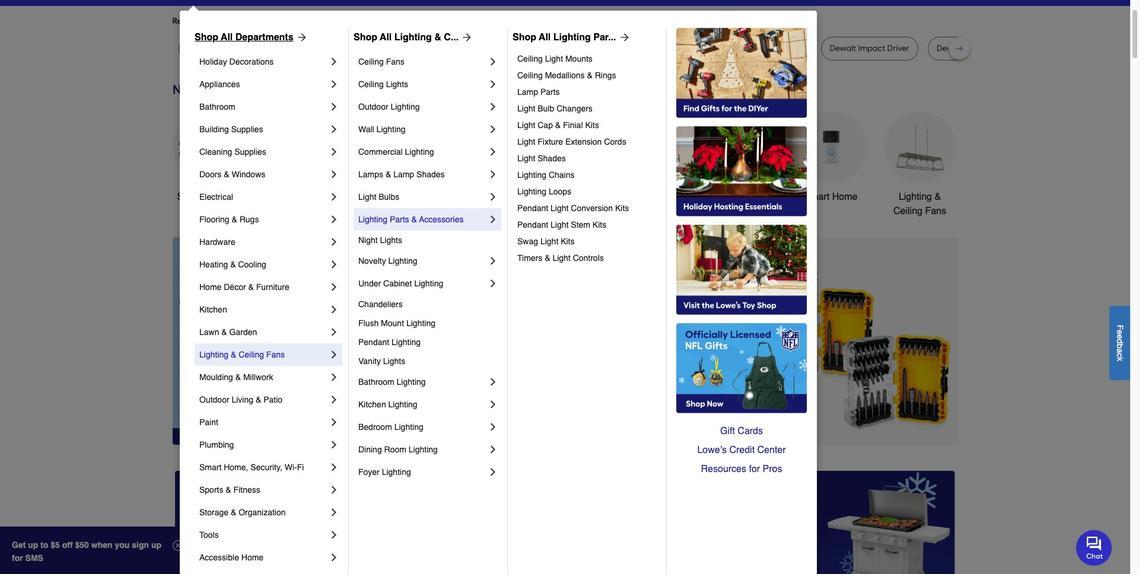 Task type: locate. For each thing, give the bounding box(es) containing it.
pendant light conversion kits link
[[518, 200, 658, 217]]

4 dewalt from the left
[[937, 43, 964, 53]]

0 horizontal spatial impact
[[473, 43, 500, 53]]

chevron right image for building supplies
[[328, 123, 340, 135]]

2 horizontal spatial arrow right image
[[617, 31, 631, 43]]

home inside smart home link
[[833, 192, 858, 202]]

2 vertical spatial bathroom
[[359, 378, 395, 387]]

outdoor up equipment
[[619, 192, 654, 202]]

vanity lights
[[359, 357, 406, 366]]

0 horizontal spatial decorations
[[229, 57, 274, 66]]

chevron right image for sports & fitness
[[328, 484, 340, 496]]

scroll to item #4 image
[[698, 424, 727, 428]]

1 horizontal spatial parts
[[541, 87, 560, 97]]

1 horizontal spatial impact
[[752, 43, 779, 53]]

all up ceiling light mounts
[[539, 32, 551, 43]]

under cabinet lighting
[[359, 279, 444, 289]]

1 drill from the left
[[341, 43, 355, 53]]

cards
[[738, 426, 763, 437]]

chevron right image for kitchen
[[328, 304, 340, 316]]

outdoor for outdoor living & patio
[[199, 395, 230, 405]]

shop up the impact driver bit
[[513, 32, 537, 43]]

chevron right image for novelty lighting
[[487, 255, 499, 267]]

pendant down lighting loops at top
[[518, 204, 549, 213]]

0 horizontal spatial lighting & ceiling fans link
[[199, 344, 328, 366]]

pendant up vanity
[[359, 338, 390, 347]]

1 vertical spatial bathroom
[[722, 192, 763, 202]]

1 horizontal spatial kitchen
[[359, 400, 386, 410]]

1 arrow right image from the left
[[294, 31, 308, 43]]

1 horizontal spatial tools
[[375, 192, 397, 202]]

2 set from the left
[[993, 43, 1006, 53]]

pendant for pendant lighting
[[359, 338, 390, 347]]

all up the ceiling fans
[[380, 32, 392, 43]]

1 horizontal spatial set
[[993, 43, 1006, 53]]

0 horizontal spatial home
[[199, 283, 222, 292]]

accessible home link
[[199, 547, 328, 569]]

up to 30 percent off select grills and accessories. image
[[708, 471, 956, 575]]

2 horizontal spatial impact
[[859, 43, 886, 53]]

0 vertical spatial shades
[[538, 154, 566, 163]]

searches
[[231, 16, 266, 26]]

outdoor living & patio link
[[199, 389, 328, 411]]

chevron right image
[[328, 56, 340, 68], [487, 56, 499, 68], [328, 78, 340, 90], [487, 78, 499, 90], [328, 101, 340, 113], [328, 123, 340, 135], [328, 146, 340, 158], [487, 146, 499, 158], [487, 169, 499, 180], [328, 191, 340, 203], [487, 191, 499, 203], [328, 236, 340, 248], [328, 259, 340, 271], [487, 278, 499, 290], [328, 304, 340, 316], [328, 327, 340, 338], [328, 349, 340, 361], [328, 417, 340, 429], [487, 421, 499, 433], [328, 439, 340, 451]]

chevron right image for outdoor lighting
[[487, 101, 499, 113]]

light bulb changers
[[518, 104, 593, 113]]

all for shop all lighting & c...
[[380, 32, 392, 43]]

1 horizontal spatial fans
[[386, 57, 405, 66]]

0 horizontal spatial shop
[[195, 32, 218, 43]]

flush mount lighting link
[[359, 314, 499, 333]]

light down kitchen faucets
[[551, 204, 569, 213]]

e up d
[[1116, 330, 1126, 335]]

plumbing
[[199, 440, 234, 450]]

chevron right image for appliances
[[328, 78, 340, 90]]

0 horizontal spatial kitchen
[[199, 305, 227, 315]]

chevron right image for under cabinet lighting
[[487, 278, 499, 290]]

0 vertical spatial fans
[[386, 57, 405, 66]]

dewalt for dewalt impact driver
[[830, 43, 857, 53]]

arrow right image inside the shop all departments link
[[294, 31, 308, 43]]

for right suggestions
[[374, 16, 384, 26]]

light fixture extension cords
[[518, 137, 627, 147]]

impact for impact driver
[[752, 43, 779, 53]]

impact driver
[[752, 43, 803, 53]]

1 vertical spatial outdoor
[[619, 192, 654, 202]]

1 vertical spatial pendant
[[518, 220, 549, 230]]

bathroom inside bathroom lighting link
[[359, 378, 395, 387]]

smart for smart home, security, wi-fi
[[199, 463, 222, 473]]

parts down bulbs at top left
[[390, 215, 409, 224]]

1 you from the left
[[281, 16, 294, 26]]

0 horizontal spatial up
[[28, 541, 38, 550]]

arrow right image down more
[[294, 31, 308, 43]]

chevron right image for wall lighting
[[487, 123, 499, 135]]

e up 'b'
[[1116, 335, 1126, 339]]

0 vertical spatial lamp
[[518, 87, 538, 97]]

1 horizontal spatial bathroom
[[359, 378, 395, 387]]

2 horizontal spatial home
[[833, 192, 858, 202]]

arrow right image
[[294, 31, 308, 43], [459, 31, 473, 43], [617, 31, 631, 43]]

1 vertical spatial fans
[[926, 206, 947, 217]]

night lights link
[[359, 231, 499, 250]]

0 horizontal spatial outdoor
[[199, 395, 230, 405]]

dewalt for dewalt drill bit
[[312, 43, 339, 53]]

more suggestions for you
[[304, 16, 400, 26]]

lamp up the bulb
[[518, 87, 538, 97]]

1 vertical spatial home
[[199, 283, 222, 292]]

2 horizontal spatial bathroom
[[722, 192, 763, 202]]

timers & light controls link
[[518, 250, 658, 267]]

0 vertical spatial smart
[[805, 192, 830, 202]]

1 driver from the left
[[502, 43, 525, 53]]

chevron right image for paint
[[328, 417, 340, 429]]

foyer
[[359, 468, 380, 477]]

0 vertical spatial kitchen
[[530, 192, 562, 202]]

ceiling for ceiling lights
[[359, 80, 384, 89]]

tools down storage on the bottom of page
[[199, 531, 219, 540]]

smart inside smart home, security, wi-fi link
[[199, 463, 222, 473]]

cleaning supplies link
[[199, 141, 328, 163]]

2 drill from the left
[[563, 43, 578, 53]]

cords
[[605, 137, 627, 147]]

outdoor inside outdoor tools & equipment
[[619, 192, 654, 202]]

all right shop
[[202, 192, 212, 202]]

1 vertical spatial kitchen
[[199, 305, 227, 315]]

1 set from the left
[[591, 43, 603, 53]]

arrow right image up ceiling fans link
[[459, 31, 473, 43]]

you up shop all lighting & c...
[[386, 16, 400, 26]]

paint
[[199, 418, 218, 427]]

fans inside ceiling fans link
[[386, 57, 405, 66]]

to
[[40, 541, 48, 550]]

4 drill from the left
[[966, 43, 980, 53]]

kitchen down lighting chains
[[530, 192, 562, 202]]

bathroom link
[[199, 96, 328, 118], [707, 112, 778, 204]]

2 vertical spatial outdoor
[[199, 395, 230, 405]]

3 driver from the left
[[888, 43, 910, 53]]

smart home, security, wi-fi
[[199, 463, 304, 473]]

decorations for holiday
[[229, 57, 274, 66]]

0 horizontal spatial you
[[281, 16, 294, 26]]

home inside accessible home link
[[241, 553, 264, 563]]

light up 'light shades'
[[518, 137, 536, 147]]

bulbs
[[379, 192, 400, 202]]

1 horizontal spatial smart
[[805, 192, 830, 202]]

0 vertical spatial bathroom
[[199, 102, 236, 112]]

0 vertical spatial lighting & ceiling fans link
[[885, 112, 956, 218]]

christmas decorations link
[[440, 112, 511, 218]]

3 dewalt from the left
[[830, 43, 857, 53]]

wall lighting link
[[359, 118, 487, 141]]

0 vertical spatial tools link
[[351, 112, 422, 204]]

stem
[[571, 220, 591, 230]]

2 vertical spatial home
[[241, 553, 264, 563]]

1 vertical spatial decorations
[[450, 206, 501, 217]]

1 horizontal spatial tools link
[[351, 112, 422, 204]]

visit the lowe's toy shop. image
[[677, 225, 807, 315]]

0 horizontal spatial smart
[[199, 463, 222, 473]]

& inside outdoor tools & equipment
[[681, 192, 687, 202]]

dewalt
[[312, 43, 339, 53], [682, 43, 708, 53], [830, 43, 857, 53], [937, 43, 964, 53]]

gift
[[721, 426, 735, 437]]

bathroom
[[199, 102, 236, 112], [722, 192, 763, 202], [359, 378, 395, 387]]

0 vertical spatial lights
[[386, 80, 408, 89]]

lighting & ceiling fans
[[894, 192, 947, 217], [199, 350, 285, 360]]

foyer lighting
[[359, 468, 411, 477]]

0 vertical spatial parts
[[541, 87, 560, 97]]

None search field
[[442, 0, 766, 7]]

0 horizontal spatial shades
[[417, 170, 445, 179]]

home inside home décor & furniture link
[[199, 283, 222, 292]]

1 horizontal spatial outdoor
[[359, 102, 389, 112]]

arrow right image for shop all lighting par...
[[617, 31, 631, 43]]

2 vertical spatial kitchen
[[359, 400, 386, 410]]

driver
[[502, 43, 525, 53], [781, 43, 803, 53], [888, 43, 910, 53]]

ceiling lights
[[359, 80, 408, 89]]

kitchen up bedroom
[[359, 400, 386, 410]]

kitchen for kitchen
[[199, 305, 227, 315]]

light shades link
[[518, 150, 658, 167]]

find gifts for the diyer. image
[[677, 28, 807, 118]]

light left cap
[[518, 121, 536, 130]]

2 horizontal spatial driver
[[888, 43, 910, 53]]

arrow right image inside the shop all lighting par... link
[[617, 31, 631, 43]]

up right the sign
[[151, 541, 161, 550]]

lights up outdoor lighting
[[386, 80, 408, 89]]

1 horizontal spatial home
[[241, 553, 264, 563]]

1 vertical spatial lights
[[380, 236, 402, 245]]

chevron right image for bathroom
[[328, 101, 340, 113]]

paint link
[[199, 411, 328, 434]]

light up lighting chains
[[518, 154, 536, 163]]

kitchen up lawn
[[199, 305, 227, 315]]

for left the pros
[[749, 464, 761, 475]]

lights for vanity lights
[[383, 357, 406, 366]]

supplies
[[231, 125, 263, 134], [235, 147, 266, 157]]

for down "get"
[[12, 554, 23, 563]]

chevron right image
[[487, 101, 499, 113], [487, 123, 499, 135], [328, 169, 340, 180], [328, 214, 340, 226], [487, 214, 499, 226], [487, 255, 499, 267], [328, 281, 340, 293], [328, 372, 340, 384], [487, 376, 499, 388], [328, 394, 340, 406], [487, 399, 499, 411], [487, 444, 499, 456], [328, 462, 340, 474], [487, 467, 499, 478], [328, 484, 340, 496], [328, 507, 340, 519], [328, 530, 340, 541], [328, 552, 340, 564]]

bit for dewalt drill bit set
[[982, 43, 991, 53]]

2 bit from the left
[[526, 43, 536, 53]]

decorations down the shop all departments link
[[229, 57, 274, 66]]

0 vertical spatial pendant
[[518, 204, 549, 213]]

tools
[[375, 192, 397, 202], [656, 192, 678, 202], [199, 531, 219, 540]]

arrow right image up ceiling light mounts link
[[617, 31, 631, 43]]

1 horizontal spatial shop
[[354, 32, 378, 43]]

sports
[[199, 486, 223, 495]]

ceiling for ceiling fans
[[359, 57, 384, 66]]

all for shop all deals
[[202, 192, 212, 202]]

driver for impact driver bit
[[502, 43, 525, 53]]

0 vertical spatial home
[[833, 192, 858, 202]]

ceiling for ceiling medallions & rings
[[518, 71, 543, 80]]

parts up the bulb
[[541, 87, 560, 97]]

drill for dewalt drill bit set
[[966, 43, 980, 53]]

electrical link
[[199, 186, 328, 208]]

home décor & furniture
[[199, 283, 290, 292]]

drill for dewalt drill bit
[[341, 43, 355, 53]]

kits inside 'link'
[[561, 237, 575, 246]]

1 vertical spatial parts
[[390, 215, 409, 224]]

0 vertical spatial decorations
[[229, 57, 274, 66]]

3 shop from the left
[[513, 32, 537, 43]]

2 arrow right image from the left
[[459, 31, 473, 43]]

millwork
[[243, 373, 273, 382]]

1 horizontal spatial driver
[[781, 43, 803, 53]]

you
[[281, 16, 294, 26], [386, 16, 400, 26]]

2 horizontal spatial fans
[[926, 206, 947, 217]]

get up to 2 free select tools or batteries when you buy 1 with select purchases. image
[[175, 471, 423, 575]]

2 horizontal spatial shop
[[513, 32, 537, 43]]

bit
[[357, 43, 366, 53], [526, 43, 536, 53], [580, 43, 589, 53], [982, 43, 991, 53]]

shades down fixture
[[538, 154, 566, 163]]

up left to
[[28, 541, 38, 550]]

cabinet
[[384, 279, 412, 289]]

doors & windows link
[[199, 163, 328, 186]]

smart inside smart home link
[[805, 192, 830, 202]]

moulding
[[199, 373, 233, 382]]

1 shop from the left
[[195, 32, 218, 43]]

1 horizontal spatial arrow right image
[[459, 31, 473, 43]]

up to 50 percent off select tools and accessories. image
[[383, 237, 958, 445]]

holiday decorations
[[199, 57, 274, 66]]

1 bit from the left
[[357, 43, 366, 53]]

dining room lighting
[[359, 445, 438, 455]]

you inside more suggestions for you "link"
[[386, 16, 400, 26]]

wi-
[[285, 463, 297, 473]]

1 vertical spatial tools link
[[199, 524, 328, 547]]

parts inside "link"
[[390, 215, 409, 224]]

kitchen
[[530, 192, 562, 202], [199, 305, 227, 315], [359, 400, 386, 410]]

2 vertical spatial lights
[[383, 357, 406, 366]]

0 vertical spatial supplies
[[231, 125, 263, 134]]

drill for dewalt drill
[[710, 43, 724, 53]]

2 driver from the left
[[781, 43, 803, 53]]

pendant light stem kits link
[[518, 217, 658, 233]]

2 shop from the left
[[354, 32, 378, 43]]

for up departments
[[268, 16, 279, 26]]

smart home
[[805, 192, 858, 202]]

sports & fitness
[[199, 486, 260, 495]]

decorations down christmas
[[450, 206, 501, 217]]

décor
[[224, 283, 246, 292]]

4 bit from the left
[[982, 43, 991, 53]]

more suggestions for you link
[[304, 15, 409, 27]]

1 horizontal spatial shades
[[538, 154, 566, 163]]

2 impact from the left
[[752, 43, 779, 53]]

suggestions
[[325, 16, 372, 26]]

arrow right image
[[936, 341, 948, 353]]

outdoor down moulding at the bottom of the page
[[199, 395, 230, 405]]

shop down recommended
[[195, 32, 218, 43]]

lights up novelty lighting
[[380, 236, 402, 245]]

outdoor for outdoor lighting
[[359, 102, 389, 112]]

3 bit from the left
[[580, 43, 589, 53]]

2 horizontal spatial tools
[[656, 192, 678, 202]]

you left more
[[281, 16, 294, 26]]

organization
[[239, 508, 286, 518]]

dining
[[359, 445, 382, 455]]

1 horizontal spatial decorations
[[450, 206, 501, 217]]

kits down pendant light stem kits
[[561, 237, 575, 246]]

fi
[[297, 463, 304, 473]]

1 horizontal spatial up
[[151, 541, 161, 550]]

tools up equipment
[[656, 192, 678, 202]]

decorations
[[229, 57, 274, 66], [450, 206, 501, 217]]

supplies up windows
[[235, 147, 266, 157]]

0 horizontal spatial parts
[[390, 215, 409, 224]]

2 vertical spatial fans
[[266, 350, 285, 360]]

resources for pros link
[[677, 460, 807, 479]]

0 horizontal spatial arrow right image
[[294, 31, 308, 43]]

2 you from the left
[[386, 16, 400, 26]]

chevron right image for bathroom lighting
[[487, 376, 499, 388]]

0 horizontal spatial driver
[[502, 43, 525, 53]]

outdoor up wall
[[359, 102, 389, 112]]

2 vertical spatial pendant
[[359, 338, 390, 347]]

chevron right image for kitchen lighting
[[487, 399, 499, 411]]

light left bulbs at top left
[[359, 192, 377, 202]]

1 dewalt from the left
[[312, 43, 339, 53]]

shades down commercial lighting link
[[417, 170, 445, 179]]

1 impact from the left
[[473, 43, 500, 53]]

outdoor
[[359, 102, 389, 112], [619, 192, 654, 202], [199, 395, 230, 405]]

pendant for pendant light conversion kits
[[518, 204, 549, 213]]

chevron right image for bedroom lighting
[[487, 421, 499, 433]]

tools down lamps
[[375, 192, 397, 202]]

light shades
[[518, 154, 566, 163]]

1 vertical spatial smart
[[199, 463, 222, 473]]

lamp down commercial lighting
[[394, 170, 414, 179]]

0 horizontal spatial lighting & ceiling fans
[[199, 350, 285, 360]]

chevron right image for doors & windows
[[328, 169, 340, 180]]

all down recommended searches for you on the top of page
[[221, 32, 233, 43]]

1 vertical spatial lamp
[[394, 170, 414, 179]]

arrow right image inside shop all lighting & c... link
[[459, 31, 473, 43]]

2 horizontal spatial kitchen
[[530, 192, 562, 202]]

chevron right image for holiday decorations
[[328, 56, 340, 68]]

pendant up swag
[[518, 220, 549, 230]]

home
[[833, 192, 858, 202], [199, 283, 222, 292], [241, 553, 264, 563]]

shop all lighting par...
[[513, 32, 617, 43]]

for inside get up to $5 off $50 when you sign up for sms
[[12, 554, 23, 563]]

flush
[[359, 319, 379, 328]]

3 arrow right image from the left
[[617, 31, 631, 43]]

0 vertical spatial outdoor
[[359, 102, 389, 112]]

extension
[[566, 137, 602, 147]]

home,
[[224, 463, 248, 473]]

chevron right image for cleaning supplies
[[328, 146, 340, 158]]

lights down arrow left icon
[[383, 357, 406, 366]]

smart for smart home
[[805, 192, 830, 202]]

3 drill from the left
[[710, 43, 724, 53]]

shop down more suggestions for you "link"
[[354, 32, 378, 43]]

1 horizontal spatial lighting & ceiling fans
[[894, 192, 947, 217]]

&
[[435, 32, 442, 43], [587, 71, 593, 80], [556, 121, 561, 130], [224, 170, 229, 179], [386, 170, 391, 179], [681, 192, 687, 202], [935, 192, 942, 202], [232, 215, 237, 224], [412, 215, 417, 224], [545, 253, 551, 263], [230, 260, 236, 270], [248, 283, 254, 292], [222, 328, 227, 337], [231, 350, 236, 360], [236, 373, 241, 382], [256, 395, 261, 405], [226, 486, 231, 495], [231, 508, 236, 518]]

chevron right image for home décor & furniture
[[328, 281, 340, 293]]

& inside "link"
[[412, 215, 417, 224]]

2 dewalt from the left
[[682, 43, 708, 53]]

scroll to item #5 image
[[727, 424, 755, 428]]

0 horizontal spatial set
[[591, 43, 603, 53]]

1 vertical spatial supplies
[[235, 147, 266, 157]]

lighting loops
[[518, 187, 572, 197]]

1 horizontal spatial you
[[386, 16, 400, 26]]

arrow right image for shop all departments
[[294, 31, 308, 43]]

1 vertical spatial lighting & ceiling fans
[[199, 350, 285, 360]]

outdoor tools & equipment
[[619, 192, 687, 217]]

pendant light stem kits
[[518, 220, 607, 230]]

supplies up 'cleaning supplies'
[[231, 125, 263, 134]]

0 horizontal spatial tools
[[199, 531, 219, 540]]

2 horizontal spatial outdoor
[[619, 192, 654, 202]]



Task type: describe. For each thing, give the bounding box(es) containing it.
2 up from the left
[[151, 541, 161, 550]]

cooling
[[238, 260, 266, 270]]

flooring & rugs link
[[199, 208, 328, 231]]

novelty lighting link
[[359, 250, 487, 272]]

recommended searches for you
[[172, 16, 294, 26]]

lighting inside "link"
[[359, 215, 388, 224]]

0 horizontal spatial tools link
[[199, 524, 328, 547]]

you for more suggestions for you
[[386, 16, 400, 26]]

light bulb changers link
[[518, 100, 658, 117]]

kitchen for kitchen lighting
[[359, 400, 386, 410]]

driver for impact driver
[[781, 43, 803, 53]]

supplies for cleaning supplies
[[235, 147, 266, 157]]

ceiling for ceiling light mounts
[[518, 54, 543, 64]]

parts for lamp
[[541, 87, 560, 97]]

decorations for christmas
[[450, 206, 501, 217]]

you for recommended searches for you
[[281, 16, 294, 26]]

shop all lighting par... link
[[513, 30, 631, 45]]

you
[[115, 541, 130, 550]]

fitness
[[234, 486, 260, 495]]

& inside 'link'
[[222, 328, 227, 337]]

accessories
[[419, 215, 464, 224]]

night lights
[[359, 236, 402, 245]]

0 horizontal spatial bathroom link
[[199, 96, 328, 118]]

light fixture extension cords link
[[518, 134, 658, 150]]

up to 35 percent off select small appliances. image
[[442, 471, 689, 575]]

b
[[1116, 344, 1126, 349]]

1 vertical spatial lighting & ceiling fans link
[[199, 344, 328, 366]]

bedroom lighting
[[359, 423, 424, 432]]

appliances
[[199, 80, 240, 89]]

off
[[62, 541, 73, 550]]

chevron right image for lawn & garden
[[328, 327, 340, 338]]

christmas decorations
[[450, 192, 501, 217]]

light up timers & light controls
[[541, 237, 559, 246]]

bit for dewalt drill bit
[[357, 43, 366, 53]]

chevron right image for storage & organization
[[328, 507, 340, 519]]

shop these last-minute gifts. $99 or less. quantities are limited and won't last. image
[[172, 237, 364, 445]]

patio
[[264, 395, 283, 405]]

commercial lighting link
[[359, 141, 487, 163]]

0 vertical spatial lighting & ceiling fans
[[894, 192, 947, 217]]

dewalt for dewalt drill bit set
[[937, 43, 964, 53]]

ceiling medallions & rings link
[[518, 67, 658, 84]]

shop all lighting & c...
[[354, 32, 459, 43]]

c...
[[444, 32, 459, 43]]

impact for impact driver bit
[[473, 43, 500, 53]]

lighting parts & accessories
[[359, 215, 464, 224]]

bit for impact driver bit
[[526, 43, 536, 53]]

arrow left image
[[393, 341, 405, 353]]

0 horizontal spatial lamp
[[394, 170, 414, 179]]

lighting parts & accessories link
[[359, 208, 487, 231]]

shop all departments
[[195, 32, 294, 43]]

3 impact from the left
[[859, 43, 886, 53]]

timers
[[518, 253, 543, 263]]

plumbing link
[[199, 434, 328, 457]]

lamps
[[359, 170, 384, 179]]

lamps & lamp shades link
[[359, 163, 487, 186]]

shop all lighting & c... link
[[354, 30, 473, 45]]

chevron right image for hardware
[[328, 236, 340, 248]]

home for accessible home
[[241, 553, 264, 563]]

heating & cooling link
[[199, 253, 328, 276]]

vanity
[[359, 357, 381, 366]]

chevron right image for smart home, security, wi-fi
[[328, 462, 340, 474]]

departments
[[236, 32, 294, 43]]

commercial lighting
[[359, 147, 434, 157]]

1 vertical spatial shades
[[417, 170, 445, 179]]

chevron right image for ceiling fans
[[487, 56, 499, 68]]

arrow right image for shop all lighting & c...
[[459, 31, 473, 43]]

1 up from the left
[[28, 541, 38, 550]]

light bulbs
[[359, 192, 400, 202]]

0 horizontal spatial fans
[[266, 350, 285, 360]]

all for shop all departments
[[221, 32, 233, 43]]

bedroom lighting link
[[359, 416, 487, 439]]

holiday decorations link
[[199, 50, 328, 73]]

moulding & millwork link
[[199, 366, 328, 389]]

d
[[1116, 339, 1126, 344]]

k
[[1116, 357, 1126, 361]]

conversion
[[571, 204, 613, 213]]

ceiling light mounts
[[518, 54, 593, 64]]

shop all deals
[[177, 192, 239, 202]]

kits down conversion
[[593, 220, 607, 230]]

ceiling fans link
[[359, 50, 487, 73]]

1 horizontal spatial lighting & ceiling fans link
[[885, 112, 956, 218]]

chevron right image for flooring & rugs
[[328, 214, 340, 226]]

0 horizontal spatial bathroom
[[199, 102, 236, 112]]

chevron right image for tools
[[328, 530, 340, 541]]

parts for lighting
[[390, 215, 409, 224]]

controls
[[573, 253, 604, 263]]

ceiling fans
[[359, 57, 405, 66]]

kitchen faucets link
[[529, 112, 600, 204]]

1 horizontal spatial lamp
[[518, 87, 538, 97]]

swag light kits link
[[518, 233, 658, 250]]

lamp parts
[[518, 87, 560, 97]]

chevron right image for electrical
[[328, 191, 340, 203]]

vanity lights link
[[359, 352, 499, 371]]

smart home, security, wi-fi link
[[199, 457, 328, 479]]

lowe's
[[698, 445, 727, 456]]

flooring
[[199, 215, 230, 224]]

timers & light controls
[[518, 253, 604, 263]]

rugs
[[240, 215, 259, 224]]

pendant for pendant light stem kits
[[518, 220, 549, 230]]

credit
[[730, 445, 755, 456]]

light up the medallions
[[545, 54, 563, 64]]

resources
[[701, 464, 747, 475]]

shop all deals link
[[172, 112, 244, 204]]

chevron right image for dining room lighting
[[487, 444, 499, 456]]

building supplies link
[[199, 118, 328, 141]]

shop for shop all lighting & c...
[[354, 32, 378, 43]]

chevron right image for foyer lighting
[[487, 467, 499, 478]]

lamps & lamp shades
[[359, 170, 445, 179]]

chevron right image for outdoor living & patio
[[328, 394, 340, 406]]

tools inside outdoor tools & equipment
[[656, 192, 678, 202]]

light down swag light kits
[[553, 253, 571, 263]]

hardware
[[199, 237, 236, 247]]

chevron right image for moulding & millwork
[[328, 372, 340, 384]]

recommended searches for you heading
[[172, 15, 958, 27]]

doors
[[199, 170, 222, 179]]

holiday hosting essentials. image
[[677, 126, 807, 217]]

lights for night lights
[[380, 236, 402, 245]]

chevron right image for heating & cooling
[[328, 259, 340, 271]]

light left stem
[[551, 220, 569, 230]]

impact driver bit
[[473, 43, 536, 53]]

get up to $5 off $50 when you sign up for sms
[[12, 541, 161, 563]]

chevron right image for ceiling lights
[[487, 78, 499, 90]]

storage & organization
[[199, 508, 286, 518]]

moulding & millwork
[[199, 373, 273, 382]]

chevron right image for plumbing
[[328, 439, 340, 451]]

2 e from the top
[[1116, 335, 1126, 339]]

cleaning
[[199, 147, 232, 157]]

dewalt for dewalt drill
[[682, 43, 708, 53]]

sports & fitness link
[[199, 479, 328, 502]]

wall
[[359, 125, 374, 134]]

chevron right image for accessible home
[[328, 552, 340, 564]]

furniture
[[256, 283, 290, 292]]

lights for ceiling lights
[[386, 80, 408, 89]]

pros
[[763, 464, 783, 475]]

living
[[232, 395, 254, 405]]

chevron right image for light bulbs
[[487, 191, 499, 203]]

outdoor for outdoor tools & equipment
[[619, 192, 654, 202]]

officially licensed n f l gifts. shop now. image
[[677, 324, 807, 414]]

shop all departments link
[[195, 30, 308, 45]]

mount
[[381, 319, 404, 328]]

all for shop all lighting par...
[[539, 32, 551, 43]]

pendant lighting
[[359, 338, 421, 347]]

new deals every day during 25 days of deals image
[[172, 80, 958, 99]]

1 horizontal spatial bathroom link
[[707, 112, 778, 204]]

a
[[1116, 349, 1126, 353]]

storage
[[199, 508, 229, 518]]

chevron right image for commercial lighting
[[487, 146, 499, 158]]

scroll to item #2 image
[[639, 424, 667, 428]]

light left the bulb
[[518, 104, 536, 113]]

outdoor lighting
[[359, 102, 420, 112]]

kitchen for kitchen faucets
[[530, 192, 562, 202]]

chevron right image for lighting parts & accessories
[[487, 214, 499, 226]]

novelty
[[359, 256, 386, 266]]

chevron right image for lighting & ceiling fans
[[328, 349, 340, 361]]

kits right conversion
[[616, 204, 629, 213]]

chandeliers
[[359, 300, 403, 309]]

home for smart home
[[833, 192, 858, 202]]

lawn & garden
[[199, 328, 257, 337]]

shop for shop all lighting par...
[[513, 32, 537, 43]]

smart home link
[[796, 112, 867, 204]]

supplies for building supplies
[[231, 125, 263, 134]]

lighting loops link
[[518, 183, 658, 200]]

chevron right image for lamps & lamp shades
[[487, 169, 499, 180]]

kits down light bulb changers link
[[586, 121, 599, 130]]

1 e from the top
[[1116, 330, 1126, 335]]

chat invite button image
[[1077, 530, 1113, 566]]

scroll to item #3 element
[[667, 423, 698, 430]]

lawn & garden link
[[199, 321, 328, 344]]

mounts
[[566, 54, 593, 64]]

electrical
[[199, 192, 233, 202]]

shop for shop all departments
[[195, 32, 218, 43]]

outdoor lighting link
[[359, 96, 487, 118]]



Task type: vqa. For each thing, say whether or not it's contained in the screenshot.
chevron right image related to Bathroom Lighting
yes



